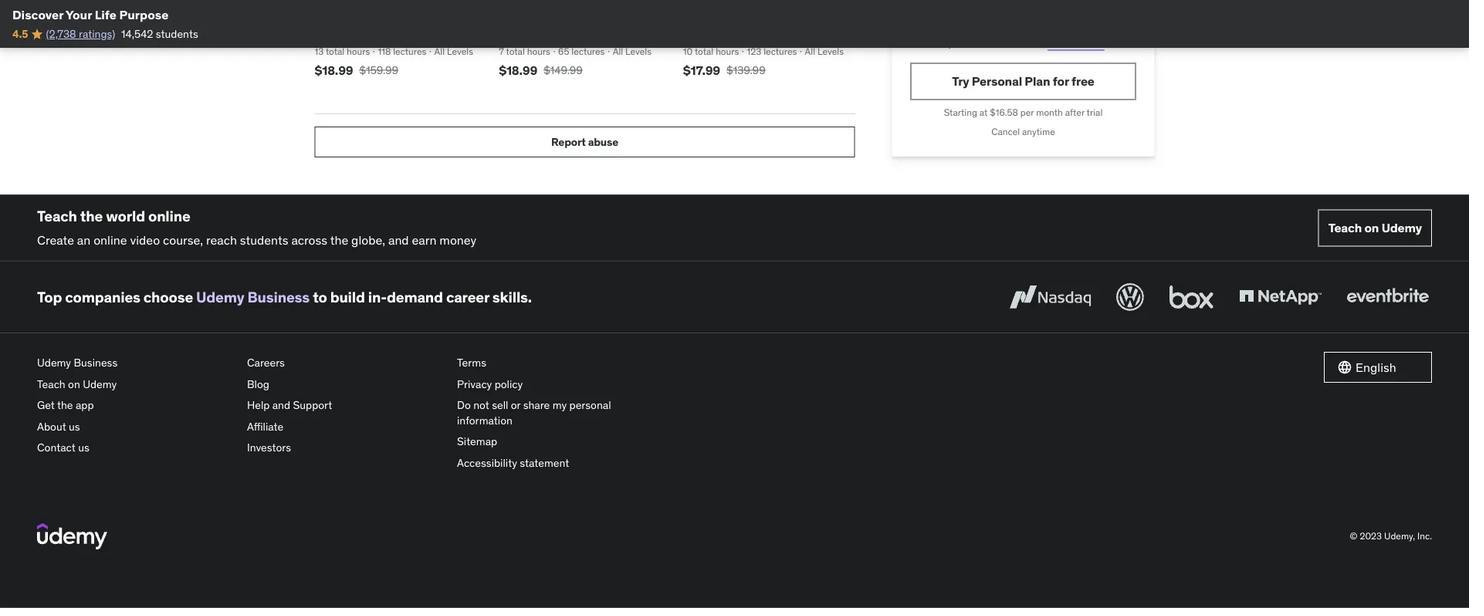 Task type: vqa. For each thing, say whether or not it's contained in the screenshot.
Add all to cart
no



Task type: describe. For each thing, give the bounding box(es) containing it.
$159.99
[[360, 63, 399, 77]]

personal inside 'get this course, plus 11,000+ of our top-rated courses, with personal plan.'
[[977, 36, 1019, 50]]

total for $18.99 $159.99
[[326, 45, 345, 57]]

0 horizontal spatial teach on udemy link
[[37, 374, 235, 395]]

my
[[553, 398, 567, 412]]

teach inside udemy business teach on udemy get the app about us contact us
[[37, 377, 65, 391]]

0 vertical spatial students
[[156, 27, 198, 41]]

accessibility statement link
[[457, 453, 655, 474]]

volkswagen image
[[1114, 281, 1148, 315]]

lectures for $18.99 $149.99
[[572, 45, 605, 57]]

personal
[[570, 398, 611, 412]]

65
[[559, 45, 570, 57]]

$18.99 $149.99
[[499, 62, 583, 78]]

course, inside teach the world online create an online video course, reach students across the globe, and earn money
[[163, 232, 203, 248]]

video
[[130, 232, 160, 248]]

month
[[1037, 107, 1064, 119]]

investors
[[247, 441, 291, 455]]

rated
[[1104, 21, 1129, 35]]

top companies choose udemy business to build in-demand career skills.
[[37, 288, 532, 307]]

careers
[[247, 356, 285, 370]]

privacy
[[457, 377, 492, 391]]

sitemap
[[457, 435, 498, 449]]

©
[[1351, 531, 1358, 543]]

2023
[[1361, 531, 1383, 543]]

policy
[[495, 377, 523, 391]]

life
[[95, 7, 117, 22]]

ratings)
[[79, 27, 115, 41]]

per
[[1021, 107, 1035, 119]]

udemy up app
[[83, 377, 117, 391]]

14,542
[[121, 27, 153, 41]]

terms privacy policy do not sell or share my personal information sitemap accessibility statement
[[457, 356, 611, 470]]

earn
[[412, 232, 437, 248]]

learn
[[1049, 36, 1077, 50]]

netapp image
[[1237, 281, 1326, 315]]

with
[[954, 36, 975, 50]]

udemy image
[[37, 524, 107, 550]]

sitemap link
[[457, 431, 655, 453]]

the inside udemy business teach on udemy get the app about us contact us
[[57, 398, 73, 412]]

careers link
[[247, 352, 445, 374]]

123 lectures
[[747, 45, 797, 57]]

learn more
[[1049, 36, 1105, 50]]

terms link
[[457, 352, 655, 374]]

teach the world online create an online video course, reach students across the globe, and earn money
[[37, 207, 477, 248]]

free
[[1072, 73, 1095, 89]]

top
[[37, 288, 62, 307]]

10
[[683, 45, 693, 57]]

teach for on
[[1329, 220, 1363, 236]]

not
[[474, 398, 490, 412]]

try
[[953, 73, 970, 89]]

cancel
[[992, 126, 1021, 138]]

all for $18.99 $149.99
[[613, 45, 624, 57]]

contact us link
[[37, 438, 235, 459]]

0 horizontal spatial online
[[94, 232, 127, 248]]

try personal plan for free
[[953, 73, 1095, 89]]

this
[[931, 21, 949, 35]]

share
[[523, 398, 550, 412]]

all levels for $17.99 $139.99
[[805, 45, 844, 57]]

students inside teach the world online create an online video course, reach students across the globe, and earn money
[[240, 232, 289, 248]]

udemy business teach on udemy get the app about us contact us
[[37, 356, 118, 455]]

business inside udemy business teach on udemy get the app about us contact us
[[74, 356, 118, 370]]

$17.99 $139.99
[[683, 62, 766, 78]]

teach on udemy
[[1329, 220, 1423, 236]]

app
[[76, 398, 94, 412]]

10 total hours
[[683, 45, 739, 57]]

discover your life purpose
[[12, 7, 169, 22]]

teach for the
[[37, 207, 77, 226]]

career
[[446, 288, 490, 307]]

choose
[[144, 288, 193, 307]]

hours for $18.99 $159.99
[[347, 45, 370, 57]]

about
[[37, 420, 66, 434]]

and inside teach the world online create an online video course, reach students across the globe, and earn money
[[388, 232, 409, 248]]

7 total hours
[[499, 45, 551, 57]]

plus
[[989, 21, 1010, 35]]

13
[[315, 45, 324, 57]]

english button
[[1325, 352, 1433, 383]]

levels for $18.99 $159.99
[[447, 45, 474, 57]]

all for $17.99 $139.99
[[805, 45, 816, 57]]

$18.99 $159.99
[[315, 62, 399, 78]]

skills.
[[493, 288, 532, 307]]

starting at $16.58 per month after trial cancel anytime
[[944, 107, 1103, 138]]

to
[[313, 288, 327, 307]]

1 horizontal spatial teach on udemy link
[[1319, 210, 1433, 247]]

report
[[552, 135, 586, 149]]

$17.99
[[683, 62, 721, 78]]

starting
[[944, 107, 978, 119]]

eventbrite image
[[1344, 281, 1433, 315]]

personal inside try personal plan for free link
[[972, 73, 1023, 89]]

try personal plan for free link
[[911, 63, 1137, 100]]

help and support link
[[247, 395, 445, 416]]

box image
[[1166, 281, 1218, 315]]

1 vertical spatial udemy business link
[[37, 352, 235, 374]]

$18.99 for $18.99 $149.99
[[499, 62, 538, 78]]

0 vertical spatial us
[[69, 420, 80, 434]]

in-
[[368, 288, 387, 307]]

affiliate link
[[247, 416, 445, 438]]

7
[[499, 45, 504, 57]]

123
[[747, 45, 762, 57]]

purpose
[[119, 7, 169, 22]]

of
[[1053, 21, 1062, 35]]

4.5
[[12, 27, 28, 41]]

discover
[[12, 7, 63, 22]]

report abuse button
[[315, 127, 855, 158]]

at
[[980, 107, 988, 119]]

1 vertical spatial the
[[330, 232, 349, 248]]

levels for $17.99 $139.99
[[818, 45, 844, 57]]

all levels for $18.99 $159.99
[[435, 45, 474, 57]]



Task type: locate. For each thing, give the bounding box(es) containing it.
hours up the $18.99 $149.99
[[527, 45, 551, 57]]

do not sell or share my personal information button
[[457, 395, 655, 431]]

udemy,
[[1385, 531, 1416, 543]]

the up the an
[[80, 207, 103, 226]]

1 horizontal spatial levels
[[626, 45, 652, 57]]

teach on udemy link up eventbrite image
[[1319, 210, 1433, 247]]

1 horizontal spatial get
[[911, 21, 929, 35]]

levels right 123 lectures
[[818, 45, 844, 57]]

3 levels from the left
[[818, 45, 844, 57]]

business
[[248, 288, 310, 307], [74, 356, 118, 370]]

lectures for $17.99 $139.99
[[764, 45, 797, 57]]

all levels right 65 lectures
[[613, 45, 652, 57]]

on up app
[[68, 377, 80, 391]]

1 horizontal spatial the
[[80, 207, 103, 226]]

and left earn
[[388, 232, 409, 248]]

across
[[292, 232, 328, 248]]

1 lectures from the left
[[393, 45, 427, 57]]

0 horizontal spatial hours
[[347, 45, 370, 57]]

english
[[1356, 360, 1397, 375]]

get up about
[[37, 398, 55, 412]]

after
[[1066, 107, 1085, 119]]

all levels right 123 lectures
[[805, 45, 844, 57]]

$18.99 down the 13 total hours
[[315, 62, 353, 78]]

hours
[[347, 45, 370, 57], [527, 45, 551, 57], [716, 45, 739, 57]]

0 horizontal spatial on
[[68, 377, 80, 391]]

personal
[[977, 36, 1019, 50], [972, 73, 1023, 89]]

students
[[156, 27, 198, 41], [240, 232, 289, 248]]

2 total from the left
[[506, 45, 525, 57]]

get the app link
[[37, 395, 235, 416]]

1 vertical spatial us
[[78, 441, 89, 455]]

3 all levels from the left
[[805, 45, 844, 57]]

on inside udemy business teach on udemy get the app about us contact us
[[68, 377, 80, 391]]

2 hours from the left
[[527, 45, 551, 57]]

your
[[66, 7, 92, 22]]

on up eventbrite image
[[1365, 220, 1380, 236]]

0 horizontal spatial business
[[74, 356, 118, 370]]

0 horizontal spatial the
[[57, 398, 73, 412]]

1 horizontal spatial $18.99
[[499, 62, 538, 78]]

$18.99 for $18.99 $159.99
[[315, 62, 353, 78]]

do
[[457, 398, 471, 412]]

create
[[37, 232, 74, 248]]

0 vertical spatial get
[[911, 21, 929, 35]]

0 horizontal spatial course,
[[163, 232, 203, 248]]

teach
[[37, 207, 77, 226], [1329, 220, 1363, 236], [37, 377, 65, 391]]

all levels for $18.99 $149.99
[[613, 45, 652, 57]]

14,542 students
[[121, 27, 198, 41]]

1 horizontal spatial lectures
[[572, 45, 605, 57]]

teach inside teach the world online create an online video course, reach students across the globe, and earn money
[[37, 207, 77, 226]]

our
[[1065, 21, 1081, 35]]

course, right video
[[163, 232, 203, 248]]

hours up '$18.99 $159.99'
[[347, 45, 370, 57]]

support
[[293, 398, 332, 412]]

2 levels from the left
[[626, 45, 652, 57]]

0 horizontal spatial levels
[[447, 45, 474, 57]]

the left globe,
[[330, 232, 349, 248]]

1 horizontal spatial and
[[388, 232, 409, 248]]

contact
[[37, 441, 76, 455]]

teach on udemy link
[[1319, 210, 1433, 247], [37, 374, 235, 395]]

all right 123 lectures
[[805, 45, 816, 57]]

$149.99
[[544, 63, 583, 77]]

2 all levels from the left
[[613, 45, 652, 57]]

3 lectures from the left
[[764, 45, 797, 57]]

online
[[148, 207, 191, 226], [94, 232, 127, 248]]

plan
[[1025, 73, 1051, 89]]

levels
[[447, 45, 474, 57], [626, 45, 652, 57], [818, 45, 844, 57]]

0 vertical spatial course,
[[952, 21, 987, 35]]

0 vertical spatial on
[[1365, 220, 1380, 236]]

all right 65 lectures
[[613, 45, 624, 57]]

get inside 'get this course, plus 11,000+ of our top-rated courses, with personal plan.'
[[911, 21, 929, 35]]

2 horizontal spatial all
[[805, 45, 816, 57]]

1 vertical spatial business
[[74, 356, 118, 370]]

and right help at bottom
[[272, 398, 291, 412]]

1 horizontal spatial all
[[613, 45, 624, 57]]

total for $18.99 $149.99
[[506, 45, 525, 57]]

report abuse
[[552, 135, 619, 149]]

abuse
[[588, 135, 619, 149]]

levels left "7"
[[447, 45, 474, 57]]

1 horizontal spatial course,
[[952, 21, 987, 35]]

0 horizontal spatial lectures
[[393, 45, 427, 57]]

2 lectures from the left
[[572, 45, 605, 57]]

course, inside 'get this course, plus 11,000+ of our top-rated courses, with personal plan.'
[[952, 21, 987, 35]]

1 all from the left
[[435, 45, 445, 57]]

2 $18.99 from the left
[[499, 62, 538, 78]]

0 horizontal spatial get
[[37, 398, 55, 412]]

blog link
[[247, 374, 445, 395]]

2 vertical spatial the
[[57, 398, 73, 412]]

1 horizontal spatial total
[[506, 45, 525, 57]]

1 vertical spatial and
[[272, 398, 291, 412]]

statement
[[520, 456, 570, 470]]

udemy business link
[[196, 288, 310, 307], [37, 352, 235, 374]]

business up app
[[74, 356, 118, 370]]

courses,
[[911, 36, 952, 50]]

world
[[106, 207, 145, 226]]

udemy business link up get the app 'link'
[[37, 352, 235, 374]]

for
[[1053, 73, 1070, 89]]

udemy up eventbrite image
[[1382, 220, 1423, 236]]

information
[[457, 414, 513, 428]]

0 horizontal spatial students
[[156, 27, 198, 41]]

business left to
[[248, 288, 310, 307]]

1 all levels from the left
[[435, 45, 474, 57]]

1 hours from the left
[[347, 45, 370, 57]]

3 hours from the left
[[716, 45, 739, 57]]

affiliate
[[247, 420, 284, 434]]

1 vertical spatial on
[[68, 377, 80, 391]]

plan.
[[1022, 36, 1046, 50]]

teach on udemy link up the about us link
[[37, 374, 235, 395]]

us
[[69, 420, 80, 434], [78, 441, 89, 455]]

levels for $18.99 $149.99
[[626, 45, 652, 57]]

0 vertical spatial business
[[248, 288, 310, 307]]

3 all from the left
[[805, 45, 816, 57]]

0 vertical spatial teach on udemy link
[[1319, 210, 1433, 247]]

3 total from the left
[[695, 45, 714, 57]]

lectures right 65
[[572, 45, 605, 57]]

0 vertical spatial and
[[388, 232, 409, 248]]

investors link
[[247, 438, 445, 459]]

(2,738
[[46, 27, 76, 41]]

1 horizontal spatial on
[[1365, 220, 1380, 236]]

1 horizontal spatial business
[[248, 288, 310, 307]]

udemy up about
[[37, 356, 71, 370]]

total right "13"
[[326, 45, 345, 57]]

2 horizontal spatial the
[[330, 232, 349, 248]]

1 vertical spatial teach on udemy link
[[37, 374, 235, 395]]

2 horizontal spatial total
[[695, 45, 714, 57]]

online up video
[[148, 207, 191, 226]]

0 vertical spatial the
[[80, 207, 103, 226]]

1 vertical spatial personal
[[972, 73, 1023, 89]]

privacy policy link
[[457, 374, 655, 395]]

terms
[[457, 356, 487, 370]]

help
[[247, 398, 270, 412]]

$139.99
[[727, 63, 766, 77]]

udemy right choose
[[196, 288, 244, 307]]

lectures right 123
[[764, 45, 797, 57]]

0 vertical spatial online
[[148, 207, 191, 226]]

on
[[1365, 220, 1380, 236], [68, 377, 80, 391]]

13 total hours
[[315, 45, 370, 57]]

total right "7"
[[506, 45, 525, 57]]

0 horizontal spatial all
[[435, 45, 445, 57]]

118 lectures
[[378, 45, 427, 57]]

and inside careers blog help and support affiliate investors
[[272, 398, 291, 412]]

lectures right 118
[[393, 45, 427, 57]]

us right contact
[[78, 441, 89, 455]]

0 vertical spatial personal
[[977, 36, 1019, 50]]

trial
[[1087, 107, 1103, 119]]

hours for $18.99 $149.99
[[527, 45, 551, 57]]

1 $18.99 from the left
[[315, 62, 353, 78]]

2 all from the left
[[613, 45, 624, 57]]

1 vertical spatial course,
[[163, 232, 203, 248]]

total right 10
[[695, 45, 714, 57]]

2 horizontal spatial levels
[[818, 45, 844, 57]]

online right the an
[[94, 232, 127, 248]]

inc.
[[1418, 531, 1433, 543]]

careers blog help and support affiliate investors
[[247, 356, 332, 455]]

small image
[[1338, 360, 1353, 376]]

get
[[911, 21, 929, 35], [37, 398, 55, 412]]

students right reach
[[240, 232, 289, 248]]

nasdaq image
[[1007, 281, 1095, 315]]

1 horizontal spatial all levels
[[613, 45, 652, 57]]

0 horizontal spatial $18.99
[[315, 62, 353, 78]]

1 horizontal spatial hours
[[527, 45, 551, 57]]

sell
[[492, 398, 509, 412]]

all levels
[[435, 45, 474, 57], [613, 45, 652, 57], [805, 45, 844, 57]]

1 horizontal spatial online
[[148, 207, 191, 226]]

lectures
[[393, 45, 427, 57], [572, 45, 605, 57], [764, 45, 797, 57]]

1 vertical spatial get
[[37, 398, 55, 412]]

$18.99 down 7 total hours
[[499, 62, 538, 78]]

© 2023 udemy, inc.
[[1351, 531, 1433, 543]]

udemy business link down reach
[[196, 288, 310, 307]]

2 horizontal spatial all levels
[[805, 45, 844, 57]]

hours up $17.99 $139.99
[[716, 45, 739, 57]]

about us link
[[37, 416, 235, 438]]

accessibility
[[457, 456, 517, 470]]

2 horizontal spatial lectures
[[764, 45, 797, 57]]

get up courses,
[[911, 21, 929, 35]]

all levels left "7"
[[435, 45, 474, 57]]

levels left 10
[[626, 45, 652, 57]]

1 levels from the left
[[447, 45, 474, 57]]

course, up with
[[952, 21, 987, 35]]

1 total from the left
[[326, 45, 345, 57]]

us right about
[[69, 420, 80, 434]]

all right 118 lectures on the top of page
[[435, 45, 445, 57]]

anytime
[[1023, 126, 1056, 138]]

1 horizontal spatial students
[[240, 232, 289, 248]]

build
[[330, 288, 365, 307]]

0 vertical spatial udemy business link
[[196, 288, 310, 307]]

udemy
[[1382, 220, 1423, 236], [196, 288, 244, 307], [37, 356, 71, 370], [83, 377, 117, 391]]

1 vertical spatial online
[[94, 232, 127, 248]]

students down purpose
[[156, 27, 198, 41]]

0 horizontal spatial all levels
[[435, 45, 474, 57]]

total
[[326, 45, 345, 57], [506, 45, 525, 57], [695, 45, 714, 57]]

0 horizontal spatial and
[[272, 398, 291, 412]]

money
[[440, 232, 477, 248]]

udemy inside teach on udemy 'link'
[[1382, 220, 1423, 236]]

get inside udemy business teach on udemy get the app about us contact us
[[37, 398, 55, 412]]

demand
[[387, 288, 443, 307]]

personal up $16.58
[[972, 73, 1023, 89]]

personal down plus
[[977, 36, 1019, 50]]

or
[[511, 398, 521, 412]]

top-
[[1083, 21, 1104, 35]]

1 vertical spatial students
[[240, 232, 289, 248]]

65 lectures
[[559, 45, 605, 57]]

lectures for $18.99 $159.99
[[393, 45, 427, 57]]

learn more link
[[1049, 36, 1105, 50]]

globe,
[[352, 232, 386, 248]]

get this course, plus 11,000+ of our top-rated courses, with personal plan.
[[911, 21, 1129, 50]]

0 horizontal spatial total
[[326, 45, 345, 57]]

all for $18.99 $159.99
[[435, 45, 445, 57]]

2 horizontal spatial hours
[[716, 45, 739, 57]]

(2,738 ratings)
[[46, 27, 115, 41]]

total for $17.99 $139.99
[[695, 45, 714, 57]]

the left app
[[57, 398, 73, 412]]

hours for $17.99 $139.99
[[716, 45, 739, 57]]



